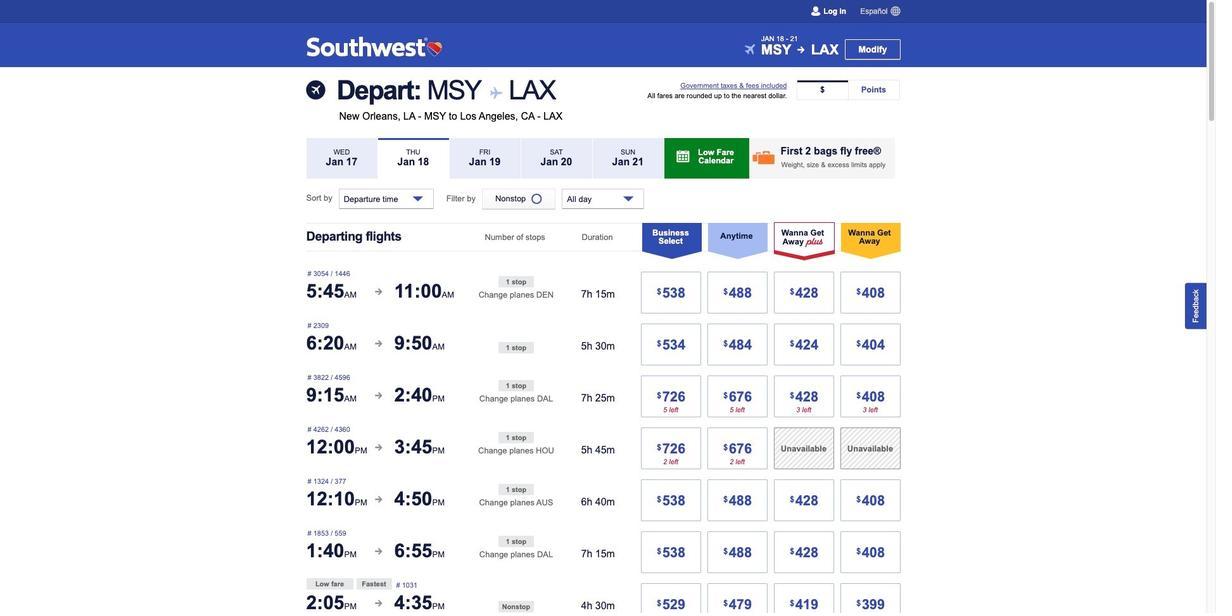 Task type: describe. For each thing, give the bounding box(es) containing it.
, this is the fastest flight element
[[356, 579, 392, 590]]

thu jan 18 element
[[378, 138, 449, 179]]

, this is the lowest fare element
[[306, 579, 353, 590]]



Task type: locate. For each thing, give the bounding box(es) containing it.
Filter by time of day text field
[[562, 189, 645, 209]]

to image
[[798, 46, 805, 53]]

Sort results by text field
[[339, 189, 434, 209]]

Display only Nonstop flights. button
[[482, 189, 556, 209]]

banner
[[0, 0, 1207, 67]]

to image
[[488, 86, 502, 99]]

list
[[797, 80, 900, 100]]



Task type: vqa. For each thing, say whether or not it's contained in the screenshot.
to icon
yes



